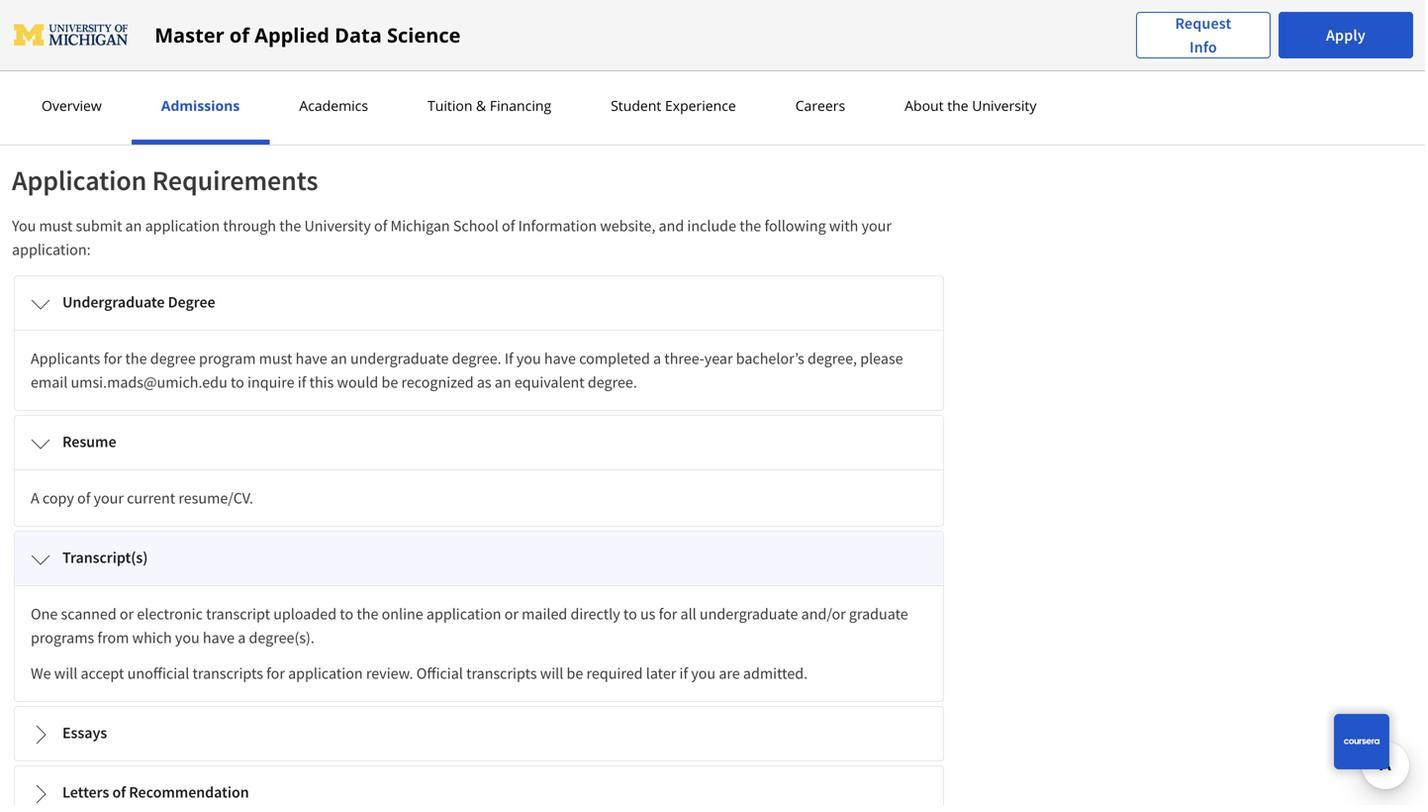 Task type: describe. For each thing, give the bounding box(es) containing it.
your inside you must submit an application through the university of michigan school of information website, and include the following with your application:
[[862, 216, 892, 236]]

may.
[[484, 18, 515, 37]]

in left march
[[292, 18, 304, 37]]

1 transcripts from the left
[[193, 663, 263, 683]]

applicants for the degree program must have an undergraduate degree. if you have completed a three-year bachelor's degree, please email umsi.mads@umich.edu to inquire if this would be recognized as an equivalent degree.
[[31, 349, 904, 392]]

2 horizontal spatial have
[[544, 349, 576, 368]]

spring/summer term: applications close in march and classes begin in may.
[[30, 18, 515, 37]]

required
[[587, 663, 643, 683]]

as
[[477, 372, 492, 392]]

are
[[719, 663, 740, 683]]

tuition
[[428, 96, 473, 115]]

you
[[12, 216, 36, 236]]

bachelor's
[[736, 349, 805, 368]]

programs
[[31, 628, 94, 648]]

inquire
[[248, 372, 295, 392]]

transcript
[[206, 604, 270, 624]]

transcript(s)
[[62, 548, 148, 567]]

and for november
[[321, 79, 345, 98]]

november
[[249, 79, 317, 98]]

admissions link
[[155, 96, 246, 115]]

overview
[[42, 96, 102, 115]]

application
[[12, 163, 147, 198]]

michigan
[[391, 216, 450, 236]]

from
[[97, 628, 129, 648]]

undergraduate inside applicants for the degree program must have an undergraduate degree. if you have completed a three-year bachelor's degree, please email umsi.mads@umich.edu to inquire if this would be recognized as an equivalent degree.
[[350, 349, 449, 368]]

this
[[309, 372, 334, 392]]

to inside applicants for the degree program must have an undergraduate degree. if you have completed a three-year bachelor's degree, please email umsi.mads@umich.edu to inquire if this would be recognized as an equivalent degree.
[[231, 372, 244, 392]]

1 horizontal spatial have
[[296, 349, 327, 368]]

overview link
[[36, 96, 108, 115]]

please
[[861, 349, 904, 368]]

university inside you must submit an application through the university of michigan school of information website, and include the following with your application:
[[304, 216, 371, 236]]

degree,
[[808, 349, 858, 368]]

and for march
[[352, 18, 377, 37]]

must inside you must submit an application through the university of michigan school of information website, and include the following with your application:
[[39, 216, 73, 236]]

student experience link
[[605, 96, 742, 115]]

undergraduate inside one scanned or electronic transcript uploaded to the online application or mailed directly to us for all undergraduate and/or graduate programs from which you have a degree(s).
[[700, 604, 799, 624]]

info
[[1190, 37, 1218, 57]]

of right master
[[230, 21, 250, 49]]

all
[[681, 604, 697, 624]]

transcript(s) button
[[15, 532, 944, 585]]

essays
[[62, 723, 107, 743]]

1 vertical spatial an
[[331, 349, 347, 368]]

letters of recommendation button
[[15, 766, 944, 805]]

financing
[[490, 96, 552, 115]]

2 will from the left
[[540, 663, 564, 683]]

of inside letters of recommendation dropdown button
[[112, 782, 126, 802]]

us
[[641, 604, 656, 624]]

list containing spring/summer term: applications close in march and classes begin in may.
[[20, 17, 947, 99]]

recognized
[[401, 372, 474, 392]]

1 vertical spatial degree.
[[588, 372, 638, 392]]

three-
[[665, 349, 705, 368]]

later
[[646, 663, 677, 683]]

one scanned or electronic transcript uploaded to the online application or mailed directly to us for all undergraduate and/or graduate programs from which you have a degree(s).
[[31, 604, 909, 648]]

unofficial
[[127, 663, 189, 683]]

2 vertical spatial application
[[288, 663, 363, 683]]

apply button
[[1279, 12, 1414, 58]]

scanned
[[61, 604, 117, 624]]

copy
[[42, 488, 74, 508]]

directly
[[571, 604, 621, 624]]

the right about
[[948, 96, 969, 115]]

review.
[[366, 663, 413, 683]]

request
[[1176, 13, 1232, 33]]

0 horizontal spatial degree.
[[452, 349, 502, 368]]

letters of recommendation
[[62, 782, 249, 802]]

2 horizontal spatial to
[[624, 604, 637, 624]]

tuition & financing link
[[422, 96, 558, 115]]

which
[[132, 628, 172, 648]]

include
[[688, 216, 737, 236]]

1 horizontal spatial for
[[267, 663, 285, 683]]

begin for may.
[[429, 18, 465, 37]]

official
[[417, 663, 463, 683]]

winter
[[30, 79, 73, 98]]

if
[[505, 349, 514, 368]]

if inside applicants for the degree program must have an undergraduate degree. if you have completed a three-year bachelor's degree, please email umsi.mads@umich.edu to inquire if this would be recognized as an equivalent degree.
[[298, 372, 306, 392]]

umsi.mads@umich.edu
[[71, 372, 228, 392]]

close for march
[[255, 18, 288, 37]]

email
[[31, 372, 68, 392]]

of right school
[[502, 216, 515, 236]]

apply
[[1327, 25, 1366, 45]]

2 transcripts from the left
[[466, 663, 537, 683]]

a copy of your current resume/cv.
[[31, 488, 253, 508]]

degree
[[168, 292, 215, 312]]

year
[[705, 349, 733, 368]]

close for november
[[197, 79, 229, 98]]

recommendation
[[129, 782, 249, 802]]

winter term: applications close in november and classes begin in january. list item
[[30, 78, 947, 99]]

a
[[31, 488, 39, 508]]

january.
[[453, 79, 506, 98]]

completed
[[579, 349, 650, 368]]

request info
[[1176, 13, 1232, 57]]

classes for march
[[380, 18, 426, 37]]

an inside you must submit an application through the university of michigan school of information website, and include the following with your application:
[[125, 216, 142, 236]]

about the university link
[[899, 96, 1043, 115]]

the inside applicants for the degree program must have an undergraduate degree. if you have completed a three-year bachelor's degree, please email umsi.mads@umich.edu to inquire if this would be recognized as an equivalent degree.
[[125, 349, 147, 368]]

experience
[[665, 96, 736, 115]]

you must submit an application through the university of michigan school of information website, and include the following with your application:
[[12, 216, 892, 259]]

2 vertical spatial you
[[691, 663, 716, 683]]

mailed
[[522, 604, 568, 624]]

undergraduate
[[62, 292, 165, 312]]

applicants
[[31, 349, 100, 368]]

march
[[307, 18, 348, 37]]

of right copy
[[77, 488, 90, 508]]



Task type: locate. For each thing, give the bounding box(es) containing it.
0 horizontal spatial be
[[382, 372, 398, 392]]

1 vertical spatial undergraduate
[[700, 604, 799, 624]]

0 vertical spatial be
[[382, 372, 398, 392]]

2 horizontal spatial for
[[659, 604, 678, 624]]

application inside one scanned or electronic transcript uploaded to the online application or mailed directly to us for all undergraduate and/or graduate programs from which you have a degree(s).
[[427, 604, 502, 624]]

spring/summer term: applications close in march and classes begin in may. list item
[[30, 17, 947, 38]]

and right march
[[352, 18, 377, 37]]

0 horizontal spatial application
[[145, 216, 220, 236]]

be inside applicants for the degree program must have an undergraduate degree. if you have completed a three-year bachelor's degree, please email umsi.mads@umich.edu to inquire if this would be recognized as an equivalent degree.
[[382, 372, 398, 392]]

1 vertical spatial applications
[[115, 79, 193, 98]]

and/or
[[802, 604, 846, 624]]

have down transcript
[[203, 628, 235, 648]]

winter term: applications close in november and classes begin in january.
[[30, 79, 506, 98]]

1 will from the left
[[54, 663, 78, 683]]

1 horizontal spatial to
[[340, 604, 354, 624]]

1 vertical spatial must
[[259, 349, 293, 368]]

in left january.
[[437, 79, 449, 98]]

0 horizontal spatial an
[[125, 216, 142, 236]]

application:
[[12, 240, 91, 259]]

a inside one scanned or electronic transcript uploaded to the online application or mailed directly to us for all undergraduate and/or graduate programs from which you have a degree(s).
[[238, 628, 246, 648]]

1 horizontal spatial will
[[540, 663, 564, 683]]

undergraduate degree
[[62, 292, 215, 312]]

0 vertical spatial you
[[517, 349, 541, 368]]

1 or from the left
[[120, 604, 134, 624]]

classes down "data"
[[349, 79, 394, 98]]

following
[[765, 216, 826, 236]]

1 vertical spatial for
[[659, 604, 678, 624]]

begin left may. in the left top of the page
[[429, 18, 465, 37]]

student experience
[[611, 96, 736, 115]]

degree.
[[452, 349, 502, 368], [588, 372, 638, 392]]

will down mailed
[[540, 663, 564, 683]]

begin down the science
[[398, 79, 434, 98]]

of
[[230, 21, 250, 49], [374, 216, 388, 236], [502, 216, 515, 236], [77, 488, 90, 508], [112, 782, 126, 802]]

tuition & financing
[[428, 96, 552, 115]]

uploaded
[[273, 604, 337, 624]]

for down "degree(s)."
[[267, 663, 285, 683]]

1 horizontal spatial must
[[259, 349, 293, 368]]

if right later
[[680, 663, 688, 683]]

close down master
[[197, 79, 229, 98]]

an up this
[[331, 349, 347, 368]]

1 vertical spatial if
[[680, 663, 688, 683]]

classes for november
[[349, 79, 394, 98]]

list
[[20, 17, 947, 99]]

or up from
[[120, 604, 134, 624]]

in left may. in the left top of the page
[[469, 18, 481, 37]]

for up umsi.mads@umich.edu
[[104, 349, 122, 368]]

the left online
[[357, 604, 379, 624]]

1 vertical spatial and
[[321, 79, 345, 98]]

school
[[453, 216, 499, 236]]

master
[[155, 21, 224, 49]]

0 horizontal spatial for
[[104, 349, 122, 368]]

academics
[[299, 96, 368, 115]]

1 horizontal spatial be
[[567, 663, 584, 683]]

applications for spring/summer
[[174, 18, 252, 37]]

0 horizontal spatial and
[[321, 79, 345, 98]]

you inside applicants for the degree program must have an undergraduate degree. if you have completed a three-year bachelor's degree, please email umsi.mads@umich.edu to inquire if this would be recognized as an equivalent degree.
[[517, 349, 541, 368]]

if
[[298, 372, 306, 392], [680, 663, 688, 683]]

1 horizontal spatial an
[[331, 349, 347, 368]]

will
[[54, 663, 78, 683], [540, 663, 564, 683]]

application down transcript(s) dropdown button
[[427, 604, 502, 624]]

0 horizontal spatial a
[[238, 628, 246, 648]]

your right with
[[862, 216, 892, 236]]

applications up admissions
[[174, 18, 252, 37]]

submit
[[76, 216, 122, 236]]

1 vertical spatial close
[[197, 79, 229, 98]]

graduate
[[849, 604, 909, 624]]

an
[[125, 216, 142, 236], [331, 349, 347, 368], [495, 372, 512, 392]]

0 vertical spatial close
[[255, 18, 288, 37]]

1 vertical spatial term:
[[76, 79, 111, 98]]

0 horizontal spatial will
[[54, 663, 78, 683]]

2 vertical spatial and
[[659, 216, 684, 236]]

2 vertical spatial for
[[267, 663, 285, 683]]

0 vertical spatial a
[[654, 349, 662, 368]]

term: for winter
[[76, 79, 111, 98]]

application requirements
[[12, 163, 318, 198]]

0 vertical spatial application
[[145, 216, 220, 236]]

online
[[382, 604, 424, 624]]

about
[[905, 96, 944, 115]]

2 or from the left
[[505, 604, 519, 624]]

your
[[862, 216, 892, 236], [94, 488, 124, 508]]

classes
[[380, 18, 426, 37], [349, 79, 394, 98]]

university left michigan
[[304, 216, 371, 236]]

0 horizontal spatial university
[[304, 216, 371, 236]]

for inside applicants for the degree program must have an undergraduate degree. if you have completed a three-year bachelor's degree, please email umsi.mads@umich.edu to inquire if this would be recognized as an equivalent degree.
[[104, 349, 122, 368]]

applications inside spring/summer term: applications close in march and classes begin in may. list item
[[174, 18, 252, 37]]

of left michigan
[[374, 216, 388, 236]]

to left us at the bottom
[[624, 604, 637, 624]]

begin
[[429, 18, 465, 37], [398, 79, 434, 98]]

degree. up as
[[452, 349, 502, 368]]

an right submit
[[125, 216, 142, 236]]

1 horizontal spatial university
[[973, 96, 1037, 115]]

0 vertical spatial begin
[[429, 18, 465, 37]]

1 horizontal spatial and
[[352, 18, 377, 37]]

student
[[611, 96, 662, 115]]

0 vertical spatial an
[[125, 216, 142, 236]]

your left "current"
[[94, 488, 124, 508]]

0 horizontal spatial you
[[175, 628, 200, 648]]

begin for january.
[[398, 79, 434, 98]]

have up this
[[296, 349, 327, 368]]

1 vertical spatial university
[[304, 216, 371, 236]]

have up equivalent
[[544, 349, 576, 368]]

term: for spring/summer
[[135, 18, 170, 37]]

0 horizontal spatial must
[[39, 216, 73, 236]]

an right as
[[495, 372, 512, 392]]

1 horizontal spatial transcripts
[[466, 663, 537, 683]]

0 vertical spatial university
[[973, 96, 1037, 115]]

spring/summer
[[30, 18, 132, 37]]

undergraduate
[[350, 349, 449, 368], [700, 604, 799, 624]]

undergraduate degree button
[[15, 276, 944, 330]]

in left november
[[233, 79, 245, 98]]

0 vertical spatial your
[[862, 216, 892, 236]]

undergraduate right all in the bottom left of the page
[[700, 604, 799, 624]]

transcripts down transcript
[[193, 663, 263, 683]]

undergraduate up recognized
[[350, 349, 449, 368]]

be left required
[[567, 663, 584, 683]]

applications down master
[[115, 79, 193, 98]]

1 horizontal spatial undergraduate
[[700, 604, 799, 624]]

you right if
[[517, 349, 541, 368]]

and
[[352, 18, 377, 37], [321, 79, 345, 98], [659, 216, 684, 236]]

university right about
[[973, 96, 1037, 115]]

0 horizontal spatial term:
[[76, 79, 111, 98]]

1 horizontal spatial degree.
[[588, 372, 638, 392]]

1 vertical spatial be
[[567, 663, 584, 683]]

0 vertical spatial applications
[[174, 18, 252, 37]]

term:
[[135, 18, 170, 37], [76, 79, 111, 98]]

and inside you must submit an application through the university of michigan school of information website, and include the following with your application:
[[659, 216, 684, 236]]

admitted.
[[744, 663, 808, 683]]

classes right march
[[380, 18, 426, 37]]

2 horizontal spatial an
[[495, 372, 512, 392]]

1 horizontal spatial term:
[[135, 18, 170, 37]]

0 vertical spatial and
[[352, 18, 377, 37]]

the up umsi.mads@umich.edu
[[125, 349, 147, 368]]

0 horizontal spatial close
[[197, 79, 229, 98]]

1 horizontal spatial application
[[288, 663, 363, 683]]

the inside one scanned or electronic transcript uploaded to the online application or mailed directly to us for all undergraduate and/or graduate programs from which you have a degree(s).
[[357, 604, 379, 624]]

0 vertical spatial term:
[[135, 18, 170, 37]]

2 horizontal spatial you
[[691, 663, 716, 683]]

a down transcript
[[238, 628, 246, 648]]

1 horizontal spatial if
[[680, 663, 688, 683]]

and left include
[[659, 216, 684, 236]]

for inside one scanned or electronic transcript uploaded to the online application or mailed directly to us for all undergraduate and/or graduate programs from which you have a degree(s).
[[659, 604, 678, 624]]

master of applied data science
[[155, 21, 461, 49]]

0 vertical spatial if
[[298, 372, 306, 392]]

1 horizontal spatial you
[[517, 349, 541, 368]]

1 horizontal spatial a
[[654, 349, 662, 368]]

the right through on the top left of the page
[[279, 216, 301, 236]]

resume
[[62, 432, 116, 452]]

one
[[31, 604, 58, 624]]

application
[[145, 216, 220, 236], [427, 604, 502, 624], [288, 663, 363, 683]]

transcripts
[[193, 663, 263, 683], [466, 663, 537, 683]]

1 horizontal spatial or
[[505, 604, 519, 624]]

1 vertical spatial classes
[[349, 79, 394, 98]]

to right the uploaded
[[340, 604, 354, 624]]

0 horizontal spatial transcripts
[[193, 663, 263, 683]]

0 vertical spatial classes
[[380, 18, 426, 37]]

1 vertical spatial begin
[[398, 79, 434, 98]]

admissions
[[161, 96, 240, 115]]

1 vertical spatial a
[[238, 628, 246, 648]]

0 horizontal spatial or
[[120, 604, 134, 624]]

the
[[948, 96, 969, 115], [279, 216, 301, 236], [740, 216, 762, 236], [125, 349, 147, 368], [357, 604, 379, 624]]

electronic
[[137, 604, 203, 624]]

1 vertical spatial application
[[427, 604, 502, 624]]

in
[[292, 18, 304, 37], [469, 18, 481, 37], [233, 79, 245, 98], [437, 79, 449, 98]]

transcripts down one scanned or electronic transcript uploaded to the online application or mailed directly to us for all undergraduate and/or graduate programs from which you have a degree(s).
[[466, 663, 537, 683]]

you inside one scanned or electronic transcript uploaded to the online application or mailed directly to us for all undergraduate and/or graduate programs from which you have a degree(s).
[[175, 628, 200, 648]]

2 horizontal spatial and
[[659, 216, 684, 236]]

website,
[[600, 216, 656, 236]]

through
[[223, 216, 276, 236]]

0 horizontal spatial undergraduate
[[350, 349, 449, 368]]

essays button
[[15, 707, 944, 760]]

0 horizontal spatial your
[[94, 488, 124, 508]]

must
[[39, 216, 73, 236], [259, 349, 293, 368]]

0 horizontal spatial if
[[298, 372, 306, 392]]

application inside you must submit an application through the university of michigan school of information website, and include the following with your application:
[[145, 216, 220, 236]]

1 horizontal spatial your
[[862, 216, 892, 236]]

we
[[31, 663, 51, 683]]

you down 'electronic'
[[175, 628, 200, 648]]

application down the application requirements
[[145, 216, 220, 236]]

&
[[476, 96, 486, 115]]

application down "degree(s)."
[[288, 663, 363, 683]]

0 vertical spatial for
[[104, 349, 122, 368]]

0 vertical spatial undergraduate
[[350, 349, 449, 368]]

requirements
[[152, 163, 318, 198]]

1 vertical spatial you
[[175, 628, 200, 648]]

2 vertical spatial an
[[495, 372, 512, 392]]

university of michigan image
[[12, 19, 131, 51]]

must inside applicants for the degree program must have an undergraduate degree. if you have completed a three-year bachelor's degree, please email umsi.mads@umich.edu to inquire if this would be recognized as an equivalent degree.
[[259, 349, 293, 368]]

a left three-
[[654, 349, 662, 368]]

0 horizontal spatial have
[[203, 628, 235, 648]]

for right us at the bottom
[[659, 604, 678, 624]]

must up the inquire
[[259, 349, 293, 368]]

program
[[199, 349, 256, 368]]

about the university
[[905, 96, 1037, 115]]

2 horizontal spatial application
[[427, 604, 502, 624]]

science
[[387, 21, 461, 49]]

you left are
[[691, 663, 716, 683]]

term: right winter
[[76, 79, 111, 98]]

degree. down completed
[[588, 372, 638, 392]]

and right november
[[321, 79, 345, 98]]

current
[[127, 488, 175, 508]]

must up the application:
[[39, 216, 73, 236]]

1 vertical spatial your
[[94, 488, 124, 508]]

if left this
[[298, 372, 306, 392]]

letters
[[62, 782, 109, 802]]

applications inside 'winter term: applications close in november and classes begin in january.' list item
[[115, 79, 193, 98]]

have inside one scanned or electronic transcript uploaded to the online application or mailed directly to us for all undergraduate and/or graduate programs from which you have a degree(s).
[[203, 628, 235, 648]]

be right would
[[382, 372, 398, 392]]

close left march
[[255, 18, 288, 37]]

a inside applicants for the degree program must have an undergraduate degree. if you have completed a three-year bachelor's degree, please email umsi.mads@umich.edu to inquire if this would be recognized as an equivalent degree.
[[654, 349, 662, 368]]

academics link
[[293, 96, 374, 115]]

degree
[[150, 349, 196, 368]]

0 vertical spatial degree.
[[452, 349, 502, 368]]

to down program
[[231, 372, 244, 392]]

of right 'letters'
[[112, 782, 126, 802]]

or left mailed
[[505, 604, 519, 624]]

term: right spring/summer
[[135, 18, 170, 37]]

careers link
[[790, 96, 852, 115]]

degree(s).
[[249, 628, 315, 648]]

applications for winter
[[115, 79, 193, 98]]

the right include
[[740, 216, 762, 236]]

0 vertical spatial must
[[39, 216, 73, 236]]

will right we
[[54, 663, 78, 683]]

we will accept unofficial transcripts for application review. official transcripts will be required later if you are admitted.
[[31, 663, 808, 683]]

information
[[518, 216, 597, 236]]

careers
[[796, 96, 846, 115]]

applied
[[255, 21, 330, 49]]

you
[[517, 349, 541, 368], [175, 628, 200, 648], [691, 663, 716, 683]]

1 horizontal spatial close
[[255, 18, 288, 37]]

0 horizontal spatial to
[[231, 372, 244, 392]]



Task type: vqa. For each thing, say whether or not it's contained in the screenshot.
Bachelor'S
yes



